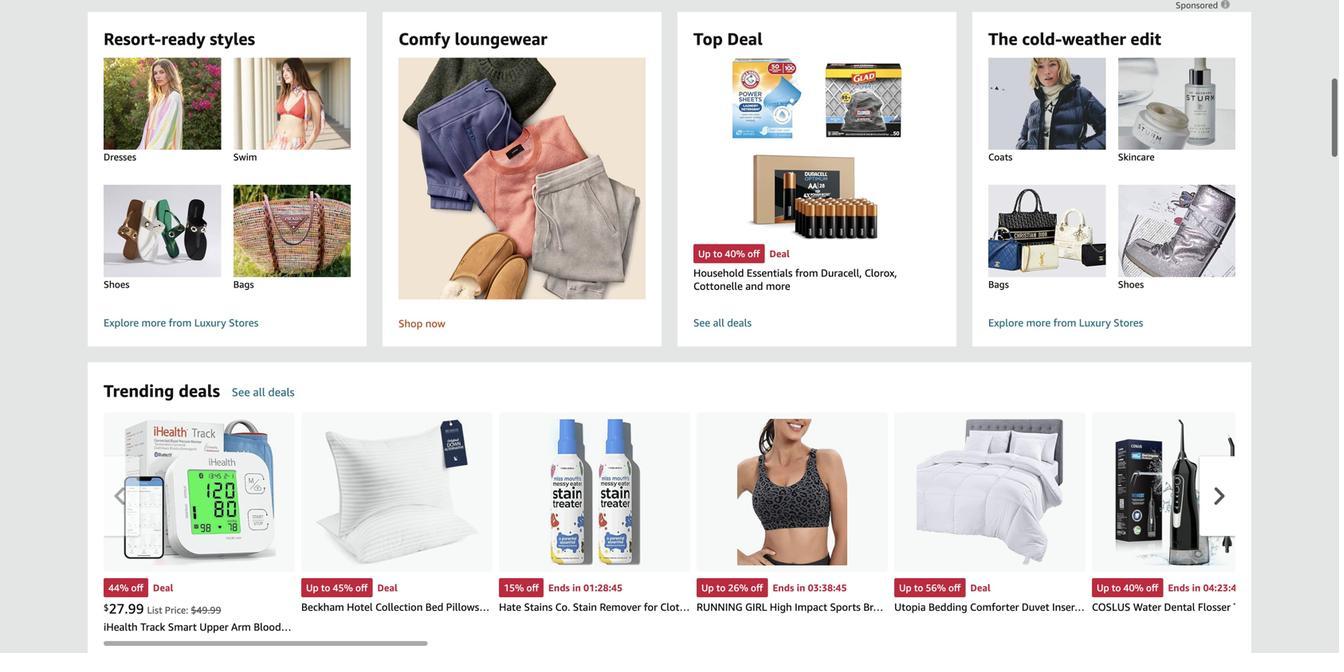 Task type: locate. For each thing, give the bounding box(es) containing it.
coslus water dental flosser teeth pi…
[[1092, 601, 1282, 614]]

from inside household essentials from duracell, clorox, cottonelle and more
[[795, 267, 818, 279]]

0 horizontal spatial shoes
[[104, 279, 129, 290]]

in for impact
[[797, 583, 805, 594]]

2 bags link from the left
[[973, 185, 1121, 306]]

2 horizontal spatial ends
[[1168, 583, 1189, 594]]

inser…
[[1052, 601, 1085, 614]]

deal up "list"
[[153, 583, 173, 594]]

2 shoes from the left
[[1118, 279, 1144, 290]]

up to 56 % off
[[899, 583, 961, 594]]

up to 40 % off up "household"
[[698, 248, 760, 259]]

0 horizontal spatial 40
[[725, 248, 736, 259]]

01:28:45
[[583, 583, 623, 594]]

0 horizontal spatial see all deals
[[232, 386, 295, 399]]

shoes link
[[88, 185, 236, 306], [1103, 185, 1251, 306]]

deal up utopia bedding comforter duvet inser…
[[970, 583, 991, 594]]

0 horizontal spatial from
[[169, 317, 192, 329]]

0 horizontal spatial luxury
[[194, 317, 226, 329]]

off up the essentials
[[748, 248, 760, 259]]

see
[[693, 317, 710, 329], [232, 386, 250, 399]]

loungewear
[[455, 29, 547, 49]]

water
[[1133, 601, 1161, 614]]

up up coslus
[[1097, 583, 1109, 594]]

carousel previous slide image
[[114, 488, 125, 505]]

bed
[[425, 601, 443, 614]]

0 horizontal spatial bags image
[[218, 185, 366, 277]]

pi…
[[1262, 601, 1282, 614]]

1 horizontal spatial ends
[[773, 583, 794, 594]]

ends up co.
[[548, 583, 570, 594]]

0 vertical spatial up to 40 % off
[[698, 248, 760, 259]]

trending
[[104, 381, 174, 401]]

track
[[140, 621, 165, 634]]

clot…
[[660, 601, 690, 614]]

deals
[[727, 317, 752, 329], [179, 381, 220, 401], [268, 386, 295, 399]]

high
[[770, 601, 792, 614]]

bags image
[[218, 185, 366, 277], [973, 185, 1121, 277]]

styles
[[210, 29, 255, 49]]

explore more from luxury stores for cold-
[[988, 317, 1143, 329]]

to left 56
[[914, 583, 923, 594]]

flosser
[[1198, 601, 1231, 614]]

ends up high
[[773, 583, 794, 594]]

0 horizontal spatial see all deals link
[[220, 379, 295, 407]]

to left "45"
[[321, 583, 330, 594]]

up up utopia
[[899, 583, 912, 594]]

in for stain
[[572, 583, 581, 594]]

stores for weather
[[1114, 317, 1143, 329]]

1 horizontal spatial explore more from luxury stores
[[988, 317, 1143, 329]]

1 vertical spatial see
[[232, 386, 250, 399]]

ends for dental
[[1168, 583, 1189, 594]]

all for topmost see all deals link
[[713, 317, 724, 329]]

1 bags link from the left
[[218, 185, 366, 306]]

from for the cold-weather edit
[[1053, 317, 1076, 329]]

0 horizontal spatial see
[[232, 386, 250, 399]]

1 horizontal spatial deals
[[268, 386, 295, 399]]

0 horizontal spatial in
[[572, 583, 581, 594]]

explore more from luxury stores
[[104, 317, 258, 329], [988, 317, 1143, 329]]

1 in from the left
[[572, 583, 581, 594]]

0 vertical spatial see
[[693, 317, 710, 329]]

0 vertical spatial all
[[713, 317, 724, 329]]

up up beckham
[[306, 583, 318, 594]]

2 stores from the left
[[1114, 317, 1143, 329]]

more for the cold-weather edit
[[1026, 317, 1051, 329]]

resort-
[[104, 29, 161, 49]]

to
[[713, 248, 722, 259], [321, 583, 330, 594], [716, 583, 726, 594], [914, 583, 923, 594], [1112, 583, 1121, 594]]

15 % off
[[504, 583, 539, 594]]

1 horizontal spatial bags image
[[973, 185, 1121, 277]]

1 vertical spatial up to 40 % off
[[1097, 583, 1158, 594]]

ends up dental
[[1168, 583, 1189, 594]]

household essentials from duracell, clorox, cottonelle and more image
[[732, 58, 902, 241]]

more inside household essentials from duracell, clorox, cottonelle and more
[[766, 280, 790, 293]]

up up "household"
[[698, 248, 711, 259]]

1 horizontal spatial shoes
[[1118, 279, 1144, 290]]

up to 40 % off up coslus
[[1097, 583, 1158, 594]]

1 horizontal spatial up to 40 % off
[[1097, 583, 1158, 594]]

more for resort-ready styles
[[141, 317, 166, 329]]

luxury
[[194, 317, 226, 329], [1079, 317, 1111, 329]]

off up hotel
[[355, 583, 368, 594]]

br…
[[863, 601, 883, 614]]

see down cottonelle on the top of page
[[693, 317, 710, 329]]

0 horizontal spatial explore more from luxury stores
[[104, 317, 258, 329]]

to for coslus water dental flosser teeth pi…
[[1112, 583, 1121, 594]]

shoes
[[104, 279, 129, 290], [1118, 279, 1144, 290]]

0 horizontal spatial explore
[[104, 317, 139, 329]]

1 horizontal spatial stores
[[1114, 317, 1143, 329]]

1 horizontal spatial shoes image
[[1103, 185, 1251, 277]]

2 explore more from luxury stores link from the left
[[988, 316, 1235, 331]]

%
[[736, 248, 745, 259], [120, 583, 129, 594], [344, 583, 353, 594], [515, 583, 524, 594], [739, 583, 748, 594], [937, 583, 946, 594], [1135, 583, 1144, 594]]

all
[[713, 317, 724, 329], [253, 386, 265, 399]]

skincare image
[[1103, 58, 1251, 150]]

cottonelle
[[693, 280, 743, 293]]

in
[[572, 583, 581, 594], [797, 583, 805, 594], [1192, 583, 1201, 594]]

leave feedback on sponsored ad element
[[1176, 0, 1231, 10]]

ends
[[548, 583, 570, 594], [773, 583, 794, 594], [1168, 583, 1189, 594]]

0 horizontal spatial bags link
[[218, 185, 366, 306]]

3 ends from the left
[[1168, 583, 1189, 594]]

bags
[[233, 279, 254, 290], [988, 279, 1009, 290]]

explore for resort-
[[104, 317, 139, 329]]

to for running girl high impact sports br…
[[716, 583, 726, 594]]

2 luxury from the left
[[1079, 317, 1111, 329]]

see all deals
[[693, 317, 752, 329], [232, 386, 295, 399]]

the cold-weather edit
[[988, 29, 1161, 49]]

1 horizontal spatial bags link
[[973, 185, 1121, 306]]

off up stains
[[526, 583, 539, 594]]

explore for the
[[988, 317, 1024, 329]]

and
[[745, 280, 763, 293]]

ihealth
[[104, 621, 138, 634]]

skincare
[[1118, 152, 1155, 163]]

coats image
[[973, 58, 1121, 150]]

0 vertical spatial see all deals link
[[693, 316, 941, 331]]

1 stores from the left
[[229, 317, 258, 329]]

2 explore more from luxury stores from the left
[[988, 317, 1143, 329]]

upper
[[199, 621, 228, 634]]

dresses
[[104, 152, 136, 163]]

0 horizontal spatial explore more from luxury stores link
[[104, 316, 351, 331]]

2 bags from the left
[[988, 279, 1009, 290]]

top
[[693, 29, 723, 49]]

0 horizontal spatial bags
[[233, 279, 254, 290]]

sponsored
[[1176, 0, 1220, 10]]

beckham hotel collection bed pillows for sleeping… image
[[315, 419, 479, 566]]

2 horizontal spatial deals
[[727, 317, 752, 329]]

1 horizontal spatial in
[[797, 583, 805, 594]]

1 horizontal spatial bags
[[988, 279, 1009, 290]]

to left 26
[[716, 583, 726, 594]]

explore more from luxury stores link for weather
[[988, 316, 1235, 331]]

explore more from luxury stores link for styles
[[104, 316, 351, 331]]

1 explore more from luxury stores from the left
[[104, 317, 258, 329]]

0 horizontal spatial stores
[[229, 317, 258, 329]]

1 horizontal spatial all
[[713, 317, 724, 329]]

% up hotel
[[344, 583, 353, 594]]

40 up coslus
[[1123, 583, 1135, 594]]

stores
[[229, 317, 258, 329], [1114, 317, 1143, 329]]

more
[[766, 280, 790, 293], [141, 317, 166, 329], [1026, 317, 1051, 329]]

0 horizontal spatial shoes image
[[88, 185, 236, 277]]

from
[[795, 267, 818, 279], [169, 317, 192, 329], [1053, 317, 1076, 329]]

1 explore more from luxury stores link from the left
[[104, 316, 351, 331]]

1 explore from the left
[[104, 317, 139, 329]]

household
[[693, 267, 744, 279]]

in up coslus water dental flosser teeth pi…
[[1192, 583, 1201, 594]]

2 shoes image from the left
[[1103, 185, 1251, 277]]

1 horizontal spatial see all deals link
[[693, 316, 941, 331]]

1 horizontal spatial from
[[795, 267, 818, 279]]

duracell,
[[821, 267, 862, 279]]

ends for high
[[773, 583, 794, 594]]

1 ends from the left
[[548, 583, 570, 594]]

03:38:45
[[808, 583, 847, 594]]

comforter
[[970, 601, 1019, 614]]

stain
[[573, 601, 597, 614]]

2 horizontal spatial in
[[1192, 583, 1201, 594]]

2 ends from the left
[[773, 583, 794, 594]]

2 horizontal spatial from
[[1053, 317, 1076, 329]]

0 horizontal spatial up to 40 % off
[[698, 248, 760, 259]]

ready
[[161, 29, 205, 49]]

1 horizontal spatial more
[[766, 280, 790, 293]]

1 vertical spatial see all deals link
[[220, 379, 295, 407]]

explore more from luxury stores link
[[104, 316, 351, 331], [988, 316, 1235, 331]]

deals for topmost see all deals link
[[727, 317, 752, 329]]

swim image
[[218, 58, 366, 150]]

hate stains co. stain remover for clothes - non-toxic laundry stain remover spray for baby & kids - messy eater spot... image
[[549, 419, 640, 566]]

deal right the top
[[727, 29, 763, 49]]

1 horizontal spatial explore
[[988, 317, 1024, 329]]

in up impact
[[797, 583, 805, 594]]

deal up the essentials
[[769, 248, 790, 259]]

ends in 01:28:45
[[548, 583, 623, 594]]

up up running
[[701, 583, 714, 594]]

see all deals link
[[693, 316, 941, 331], [220, 379, 295, 407]]

shoes image
[[88, 185, 236, 277], [1103, 185, 1251, 277]]

1 horizontal spatial 40
[[1123, 583, 1135, 594]]

explore
[[104, 317, 139, 329], [988, 317, 1024, 329]]

to up coslus
[[1112, 583, 1121, 594]]

deal up beckham hotel collection bed pillows…
[[377, 583, 398, 594]]

off
[[748, 248, 760, 259], [131, 583, 143, 594], [355, 583, 368, 594], [526, 583, 539, 594], [751, 583, 763, 594], [948, 583, 961, 594], [1146, 583, 1158, 594]]

sponsored link
[[1176, 0, 1231, 13]]

1 vertical spatial all
[[253, 386, 265, 399]]

up to 40 % off
[[698, 248, 760, 259], [1097, 583, 1158, 594]]

0 horizontal spatial ends
[[548, 583, 570, 594]]

explore more from luxury stores for ready
[[104, 317, 258, 329]]

skincare link
[[1103, 58, 1251, 179]]

0 horizontal spatial shoes link
[[88, 185, 236, 306]]

1 horizontal spatial shoes link
[[1103, 185, 1251, 306]]

2 horizontal spatial more
[[1026, 317, 1051, 329]]

40 up "household"
[[725, 248, 736, 259]]

0 horizontal spatial all
[[253, 386, 265, 399]]

1 horizontal spatial luxury
[[1079, 317, 1111, 329]]

1 bags from the left
[[233, 279, 254, 290]]

1 horizontal spatial see
[[693, 317, 710, 329]]

up for running girl high impact sports br…
[[701, 583, 714, 594]]

1 luxury from the left
[[194, 317, 226, 329]]

deal
[[727, 29, 763, 49], [769, 248, 790, 259], [153, 583, 173, 594], [377, 583, 398, 594], [970, 583, 991, 594]]

1 shoes image from the left
[[88, 185, 236, 277]]

utopia bedding comforter duvet inser…
[[894, 601, 1085, 614]]

up for utopia bedding comforter duvet inser…
[[899, 583, 912, 594]]

remover
[[600, 601, 641, 614]]

3 in from the left
[[1192, 583, 1201, 594]]

to up "household"
[[713, 248, 722, 259]]

trending deals
[[104, 381, 220, 401]]

list
[[104, 413, 1339, 638]]

1 shoes from the left
[[104, 279, 129, 290]]

0 horizontal spatial more
[[141, 317, 166, 329]]

1 horizontal spatial explore more from luxury stores link
[[988, 316, 1235, 331]]

2 in from the left
[[797, 583, 805, 594]]

44 % off
[[108, 583, 143, 594]]

99
[[128, 601, 144, 617]]

see for leftmost see all deals link
[[232, 386, 250, 399]]

up
[[698, 248, 711, 259], [306, 583, 318, 594], [701, 583, 714, 594], [899, 583, 912, 594], [1097, 583, 1109, 594]]

2 explore from the left
[[988, 317, 1024, 329]]

1 vertical spatial 40
[[1123, 583, 1135, 594]]

0 vertical spatial see all deals
[[693, 317, 752, 329]]

see right trending deals
[[232, 386, 250, 399]]

in up stain
[[572, 583, 581, 594]]



Task type: vqa. For each thing, say whether or not it's contained in the screenshot.
Value for money
no



Task type: describe. For each thing, give the bounding box(es) containing it.
luxury for weather
[[1079, 317, 1111, 329]]

in for flosser
[[1192, 583, 1201, 594]]

off up 99
[[131, 583, 143, 594]]

0 horizontal spatial deals
[[179, 381, 220, 401]]

essentials
[[747, 267, 793, 279]]

weather
[[1062, 29, 1126, 49]]

off up "bedding"
[[948, 583, 961, 594]]

deals for leftmost see all deals link
[[268, 386, 295, 399]]

all for leftmost see all deals link
[[253, 386, 265, 399]]

sports
[[830, 601, 861, 614]]

comfy
[[399, 29, 450, 49]]

stores for styles
[[229, 317, 258, 329]]

price:
[[165, 605, 188, 616]]

27
[[109, 601, 125, 617]]

$ 27 . 99 list price: $49.99 ihealth track smart upper arm blood…
[[104, 601, 291, 634]]

utopia
[[894, 601, 926, 614]]

1 shoes link from the left
[[88, 185, 236, 306]]

the
[[988, 29, 1018, 49]]

ihealth track smart upper arm blood pressure monitor with wide range cuff that fits standard to large adult arms,... image
[[123, 419, 276, 566]]

$
[[104, 603, 109, 614]]

2 shoes link from the left
[[1103, 185, 1251, 306]]

ends for co.
[[548, 583, 570, 594]]

2 bags image from the left
[[973, 185, 1121, 277]]

clorox,
[[865, 267, 897, 279]]

resort-ready styles
[[104, 29, 255, 49]]

luxury for styles
[[194, 317, 226, 329]]

% up hate
[[515, 583, 524, 594]]

to for utopia bedding comforter duvet inser…
[[914, 583, 923, 594]]

hate stains co. stain remover for clot…
[[499, 601, 690, 614]]

comfy loungewear image
[[371, 58, 673, 300]]

deal for up to 45 % off
[[377, 583, 398, 594]]

bags for 1st bags image from the left
[[233, 279, 254, 290]]

swim link
[[218, 58, 366, 179]]

44
[[108, 583, 120, 594]]

list
[[147, 605, 162, 616]]

.
[[125, 601, 128, 617]]

coslus
[[1092, 601, 1131, 614]]

to for beckham hotel collection bed pillows…
[[321, 583, 330, 594]]

% up girl at the bottom right
[[739, 583, 748, 594]]

% up . at the left bottom
[[120, 583, 129, 594]]

up to 40 % off inside list
[[1097, 583, 1158, 594]]

hate
[[499, 601, 521, 614]]

pillows…
[[446, 601, 490, 614]]

stains
[[524, 601, 553, 614]]

girl
[[745, 601, 767, 614]]

up to 26 % off
[[701, 583, 763, 594]]

top deal
[[693, 29, 763, 49]]

shop now link
[[371, 58, 673, 335]]

% up "household"
[[736, 248, 745, 259]]

now
[[425, 318, 445, 330]]

% up "water"
[[1135, 583, 1144, 594]]

edit
[[1130, 29, 1161, 49]]

impact
[[795, 601, 827, 614]]

household essentials from duracell, clorox, cottonelle and more
[[693, 267, 897, 293]]

arm
[[231, 621, 251, 634]]

coats
[[988, 152, 1013, 163]]

1 vertical spatial see all deals
[[232, 386, 295, 399]]

comfy loungewear
[[399, 29, 547, 49]]

collection
[[375, 601, 423, 614]]

shop
[[399, 318, 423, 330]]

list containing 27
[[104, 413, 1339, 638]]

running girl high impact sports bras for women,racerback bra workout crop tops longline yoga bra push up plus size image
[[737, 419, 847, 566]]

up for coslus water dental flosser teeth pi…
[[1097, 583, 1109, 594]]

co.
[[555, 601, 570, 614]]

$49.99
[[191, 605, 221, 616]]

running
[[697, 601, 743, 614]]

1 horizontal spatial see all deals
[[693, 317, 752, 329]]

04:23:45
[[1203, 583, 1242, 594]]

shop now
[[399, 318, 445, 330]]

carousel next slide image
[[1214, 488, 1225, 505]]

duvet
[[1022, 601, 1049, 614]]

% up "bedding"
[[937, 583, 946, 594]]

see for topmost see all deals link
[[693, 317, 710, 329]]

coats link
[[973, 58, 1121, 179]]

off up "water"
[[1146, 583, 1158, 594]]

56
[[926, 583, 937, 594]]

shoes for 2nd "shoes" image from the right
[[104, 279, 129, 290]]

up to 45 % off
[[306, 583, 368, 594]]

15
[[504, 583, 515, 594]]

cold-
[[1022, 29, 1062, 49]]

1 bags image from the left
[[218, 185, 366, 277]]

smart
[[168, 621, 197, 634]]

26
[[728, 583, 739, 594]]

deal for up to 40 % off
[[769, 248, 790, 259]]

coslus water dental flosser teeth pick: portable cordless oral irrigator 300ml rechargeable travel irrigation cleaner... image
[[1115, 419, 1261, 566]]

for
[[644, 601, 658, 614]]

off up girl at the bottom right
[[751, 583, 763, 594]]

teeth
[[1233, 601, 1260, 614]]

dental
[[1164, 601, 1195, 614]]

shoes for 1st "shoes" image from the right
[[1118, 279, 1144, 290]]

swim
[[233, 152, 257, 163]]

45
[[333, 583, 344, 594]]

deal for up to 56 % off
[[970, 583, 991, 594]]

beckham
[[301, 601, 344, 614]]

dresses image
[[88, 58, 236, 150]]

0 vertical spatial 40
[[725, 248, 736, 259]]

from for resort-ready styles
[[169, 317, 192, 329]]

utopia bedding comforter duvet insert - quilted comforter with corner tabs - box stitched down alternative comforter image
[[917, 419, 1063, 566]]

bags for 1st bags image from right
[[988, 279, 1009, 290]]

dresses link
[[88, 58, 236, 179]]

hotel
[[347, 601, 373, 614]]

blood…
[[254, 621, 291, 634]]

bedding
[[929, 601, 967, 614]]

up for beckham hotel collection bed pillows…
[[306, 583, 318, 594]]

running girl high impact sports br…
[[697, 601, 883, 614]]

ends in 04:23:45
[[1168, 583, 1242, 594]]

ends in 03:38:45
[[773, 583, 847, 594]]

beckham hotel collection bed pillows…
[[301, 601, 490, 614]]



